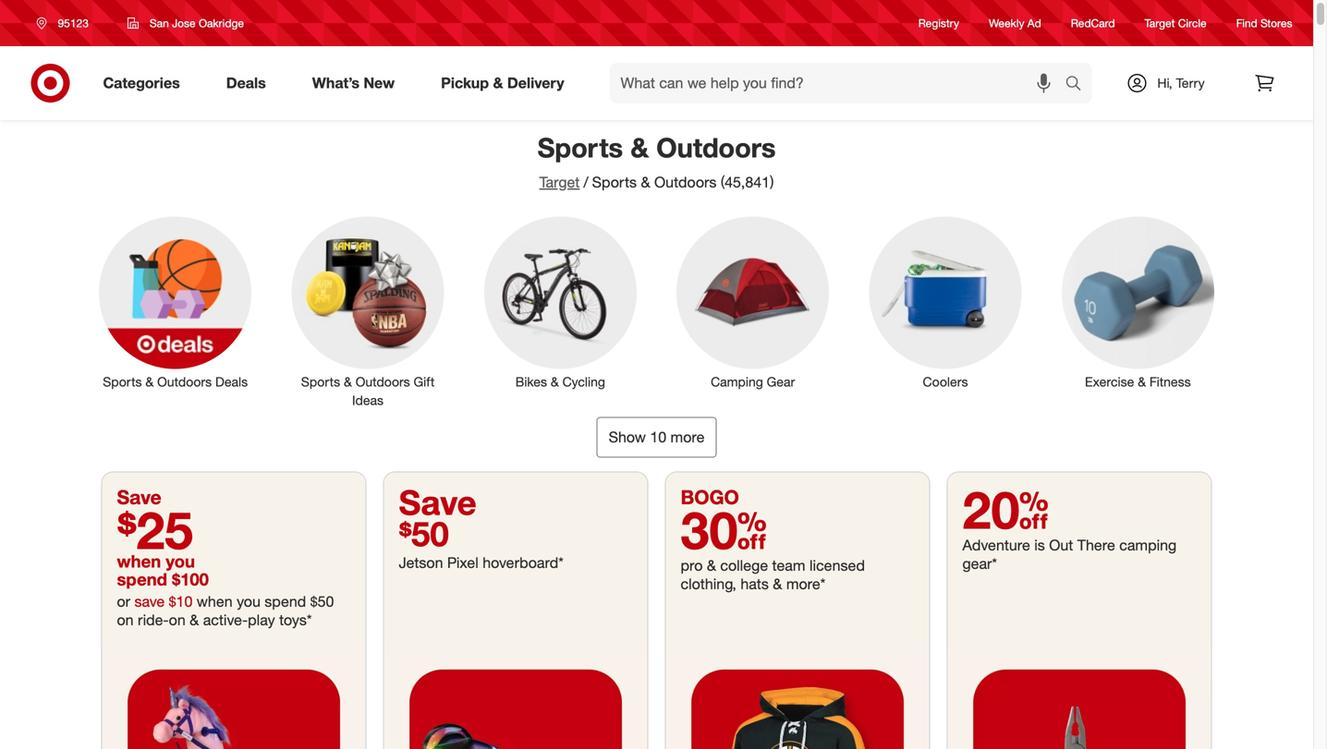 Task type: locate. For each thing, give the bounding box(es) containing it.
jetson
[[399, 555, 443, 573]]

1 horizontal spatial when
[[197, 593, 233, 611]]

0 vertical spatial you
[[166, 552, 195, 572]]

you inside when you spend $50 on ride-on & active-play toys*
[[237, 593, 261, 611]]

ride-
[[138, 612, 169, 630]]

/
[[584, 173, 589, 191]]

toys*
[[279, 612, 312, 630]]

find
[[1237, 16, 1258, 30]]

bikes & cycling link
[[472, 213, 650, 392]]

bikes & cycling
[[516, 374, 606, 390]]

target circle link
[[1145, 15, 1207, 31]]

active-
[[203, 612, 248, 630]]

categories
[[103, 74, 180, 92]]

1 horizontal spatial on
[[169, 612, 186, 630]]

camping
[[1120, 537, 1177, 555]]

& inside when you spend $50 on ride-on & active-play toys*
[[190, 612, 199, 630]]

0 vertical spatial $50
[[399, 514, 449, 555]]

What can we help you find? suggestions appear below search field
[[610, 63, 1070, 104]]

1 on from the left
[[117, 612, 134, 630]]

$50
[[399, 514, 449, 555], [310, 593, 334, 611]]

new
[[364, 74, 395, 92]]

cycling
[[563, 374, 606, 390]]

target left /
[[540, 173, 580, 191]]

when for when you spend $50 on ride-on & active-play toys*
[[197, 593, 233, 611]]

spend up 'or save'
[[117, 570, 167, 590]]

deals inside deals link
[[226, 74, 266, 92]]

1 vertical spatial you
[[237, 593, 261, 611]]

pickup & delivery
[[441, 74, 565, 92]]

bikes
[[516, 374, 547, 390]]

1 vertical spatial deals
[[215, 374, 248, 390]]

1 horizontal spatial you
[[237, 593, 261, 611]]

outdoors for sports & outdoors deals
[[157, 374, 212, 390]]

& for pro & college team licensed clothing, hats & more*
[[707, 557, 717, 575]]

save up when you spend $100
[[117, 486, 161, 510]]

when
[[117, 552, 161, 572], [197, 593, 233, 611]]

0 horizontal spatial target
[[540, 173, 580, 191]]

jetson pixel hoverboard*
[[399, 555, 564, 573]]

when you spend $100
[[117, 552, 209, 590]]

search
[[1057, 76, 1102, 94]]

sports for sports & outdoors target / sports & outdoors (45,841)
[[538, 131, 623, 164]]

on down "$10"
[[169, 612, 186, 630]]

outdoors
[[657, 131, 776, 164], [655, 173, 717, 191], [157, 374, 212, 390], [356, 374, 410, 390]]

when inside when you spend $50 on ride-on & active-play toys*
[[197, 593, 233, 611]]

coolers
[[923, 374, 969, 390]]

you inside when you spend $100
[[166, 552, 195, 572]]

delivery
[[508, 74, 565, 92]]

more
[[671, 429, 705, 447]]

registry link
[[919, 15, 960, 31]]

0 vertical spatial when
[[117, 552, 161, 572]]

1 vertical spatial spend
[[265, 593, 306, 611]]

1 vertical spatial when
[[197, 593, 233, 611]]

redcard
[[1071, 16, 1116, 30]]

show 10 more button
[[597, 418, 717, 458]]

& inside sports & outdoors gift ideas
[[344, 374, 352, 390]]

&
[[493, 74, 503, 92], [631, 131, 649, 164], [641, 173, 651, 191], [146, 374, 154, 390], [344, 374, 352, 390], [551, 374, 559, 390], [1138, 374, 1147, 390], [707, 557, 717, 575], [773, 576, 783, 594], [190, 612, 199, 630]]

san jose oakridge button
[[115, 6, 256, 40]]

save
[[135, 593, 165, 611]]

registry
[[919, 16, 960, 30]]

find stores link
[[1237, 15, 1293, 31]]

sports
[[538, 131, 623, 164], [592, 173, 637, 191], [103, 374, 142, 390], [301, 374, 340, 390]]

target left circle
[[1145, 16, 1176, 30]]

spend inside when you spend $50 on ride-on & active-play toys*
[[265, 593, 306, 611]]

when for when you spend $100
[[117, 552, 161, 572]]

spend inside when you spend $100
[[117, 570, 167, 590]]

0 horizontal spatial save
[[117, 486, 161, 510]]

weekly
[[989, 16, 1025, 30]]

0 horizontal spatial spend
[[117, 570, 167, 590]]

0 horizontal spatial you
[[166, 552, 195, 572]]

you up 'play'
[[237, 593, 261, 611]]

(45,841)
[[721, 173, 774, 191]]

is
[[1035, 537, 1046, 555]]

1 horizontal spatial save
[[399, 482, 477, 523]]

0 vertical spatial spend
[[117, 570, 167, 590]]

target circle
[[1145, 16, 1207, 30]]

0 vertical spatial target
[[1145, 16, 1176, 30]]

outdoors inside sports & outdoors gift ideas
[[356, 374, 410, 390]]

1 horizontal spatial $50
[[399, 514, 449, 555]]

save for $50
[[399, 482, 477, 523]]

save up jetson
[[399, 482, 477, 523]]

when inside when you spend $100
[[117, 552, 161, 572]]

1 horizontal spatial target
[[1145, 16, 1176, 30]]

redcard link
[[1071, 15, 1116, 31]]

outdoors for sports & outdoors target / sports & outdoors (45,841)
[[657, 131, 776, 164]]

sports & outdoors deals link
[[86, 213, 264, 392]]

search button
[[1057, 63, 1102, 107]]

0 vertical spatial deals
[[226, 74, 266, 92]]

spend
[[117, 570, 167, 590], [265, 593, 306, 611]]

0 horizontal spatial $50
[[310, 593, 334, 611]]

out
[[1050, 537, 1074, 555]]

10
[[650, 429, 667, 447]]

& for pickup & delivery
[[493, 74, 503, 92]]

sports inside sports & outdoors gift ideas
[[301, 374, 340, 390]]

1 vertical spatial target
[[540, 173, 580, 191]]

you up "$10"
[[166, 552, 195, 572]]

deals
[[226, 74, 266, 92], [215, 374, 248, 390]]

target link
[[540, 173, 580, 191]]

terry
[[1177, 75, 1205, 91]]

spend up toys*
[[265, 593, 306, 611]]

1 horizontal spatial spend
[[265, 593, 306, 611]]

on down or
[[117, 612, 134, 630]]

0 horizontal spatial on
[[117, 612, 134, 630]]

when up "active-"
[[197, 593, 233, 611]]

0 horizontal spatial when
[[117, 552, 161, 572]]

stores
[[1261, 16, 1293, 30]]

30
[[681, 499, 767, 562]]

gear
[[767, 374, 795, 390]]

when up 'or save'
[[117, 552, 161, 572]]

outdoors for sports & outdoors gift ideas
[[356, 374, 410, 390]]

weekly ad link
[[989, 15, 1042, 31]]

on
[[117, 612, 134, 630], [169, 612, 186, 630]]

find stores
[[1237, 16, 1293, 30]]

save
[[399, 482, 477, 523], [117, 486, 161, 510]]

1 vertical spatial $50
[[310, 593, 334, 611]]

you
[[166, 552, 195, 572], [237, 593, 261, 611]]



Task type: describe. For each thing, give the bounding box(es) containing it.
2 on from the left
[[169, 612, 186, 630]]

coolers link
[[857, 213, 1035, 392]]

clothing,
[[681, 576, 737, 594]]

spend for $50
[[265, 593, 306, 611]]

what's new link
[[297, 63, 418, 104]]

pickup
[[441, 74, 489, 92]]

& for sports & outdoors target / sports & outdoors (45,841)
[[631, 131, 649, 164]]

there
[[1078, 537, 1116, 555]]

spend for $100
[[117, 570, 167, 590]]

$10
[[169, 593, 193, 611]]

pickup & delivery link
[[425, 63, 588, 104]]

or save
[[117, 593, 165, 611]]

$100
[[172, 570, 209, 590]]

ideas
[[352, 393, 384, 409]]

& for exercise & fitness
[[1138, 374, 1147, 390]]

hoverboard*
[[483, 555, 564, 573]]

or
[[117, 593, 130, 611]]

camping gear link
[[664, 213, 842, 392]]

team
[[773, 557, 806, 575]]

hi,
[[1158, 75, 1173, 91]]

& for bikes & cycling
[[551, 374, 559, 390]]

what's
[[312, 74, 360, 92]]

oakridge
[[199, 16, 244, 30]]

$50 inside when you spend $50 on ride-on & active-play toys*
[[310, 593, 334, 611]]

pixel
[[447, 555, 479, 573]]

sports & outdoors gift ideas
[[301, 374, 435, 409]]

what's new
[[312, 74, 395, 92]]

sports & outdoors target / sports & outdoors (45,841)
[[538, 131, 776, 191]]

categories link
[[87, 63, 203, 104]]

pro & college team licensed clothing, hats & more*
[[681, 557, 865, 594]]

camping
[[711, 374, 764, 390]]

jose
[[172, 16, 196, 30]]

sports & outdoors deals
[[103, 374, 248, 390]]

deals inside sports & outdoors deals link
[[215, 374, 248, 390]]

when you spend $50 on ride-on & active-play toys*
[[117, 593, 334, 630]]

show
[[609, 429, 646, 447]]

ad
[[1028, 16, 1042, 30]]

weekly ad
[[989, 16, 1042, 30]]

target inside "sports & outdoors target / sports & outdoors (45,841)"
[[540, 173, 580, 191]]

exercise & fitness
[[1086, 374, 1192, 390]]

fitness
[[1150, 374, 1192, 390]]

adventure
[[963, 537, 1031, 555]]

hi, terry
[[1158, 75, 1205, 91]]

college
[[721, 557, 768, 575]]

you for $100
[[166, 552, 195, 572]]

circle
[[1179, 16, 1207, 30]]

$25
[[117, 499, 193, 562]]

show 10 more
[[609, 429, 705, 447]]

exercise & fitness link
[[1050, 213, 1227, 392]]

pro
[[681, 557, 703, 575]]

you for $50
[[237, 593, 261, 611]]

hats
[[741, 576, 769, 594]]

sports & outdoors gift ideas link
[[279, 213, 457, 410]]

san
[[150, 16, 169, 30]]

exercise
[[1086, 374, 1135, 390]]

20
[[963, 479, 1049, 541]]

& for sports & outdoors deals
[[146, 374, 154, 390]]

licensed
[[810, 557, 865, 575]]

sports for sports & outdoors deals
[[103, 374, 142, 390]]

bogo
[[681, 486, 740, 510]]

& for sports & outdoors gift ideas
[[344, 374, 352, 390]]

20 adventure is out there camping gear*
[[963, 479, 1177, 573]]

play
[[248, 612, 275, 630]]

sports for sports & outdoors gift ideas
[[301, 374, 340, 390]]

san jose oakridge
[[150, 16, 244, 30]]

deals link
[[211, 63, 289, 104]]

95123
[[58, 16, 89, 30]]

camping gear
[[711, 374, 795, 390]]

save for $25
[[117, 486, 161, 510]]

gear*
[[963, 555, 998, 573]]

95123 button
[[25, 6, 108, 40]]

more*
[[787, 576, 826, 594]]

gift
[[414, 374, 435, 390]]



Task type: vqa. For each thing, say whether or not it's contained in the screenshot.
second the 99 from the right
no



